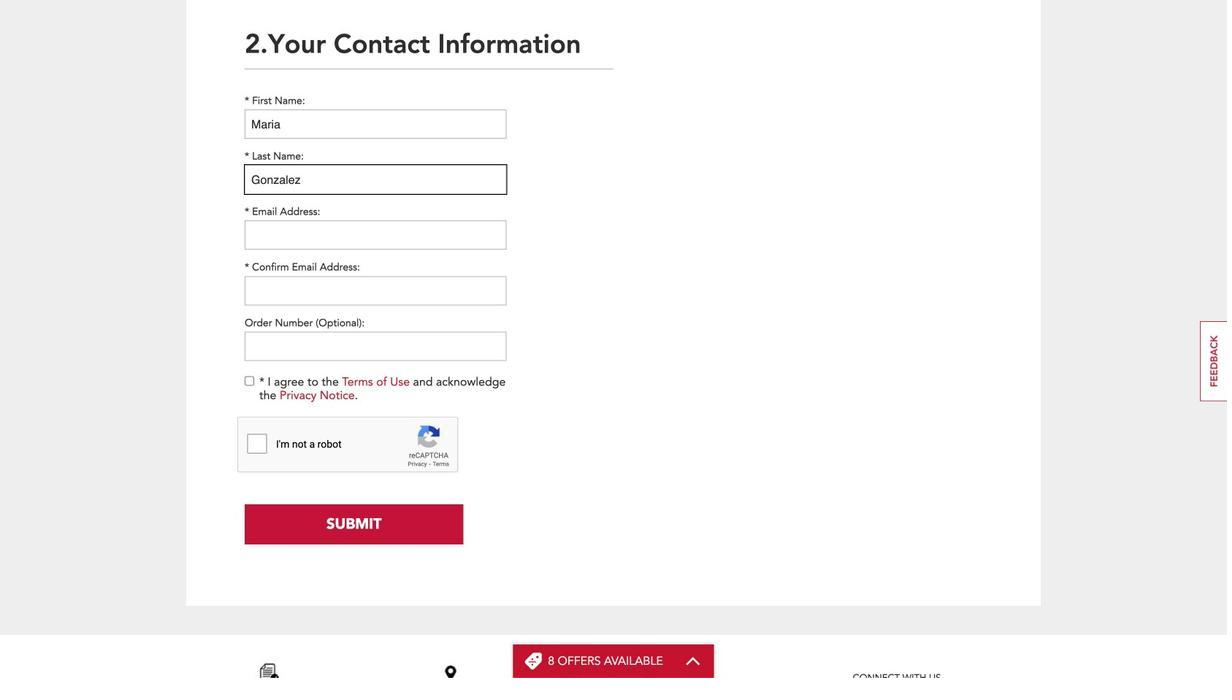 Task type: vqa. For each thing, say whether or not it's contained in the screenshot.
right or
no



Task type: locate. For each thing, give the bounding box(es) containing it.
None checkbox
[[245, 377, 254, 386]]

site feedback image
[[1201, 322, 1228, 402]]

Last Name text field
[[245, 165, 507, 194]]



Task type: describe. For each thing, give the bounding box(es) containing it.
Order Number (Optional) text field
[[245, 332, 507, 361]]

Email Address email field
[[245, 221, 507, 250]]

product registration image
[[255, 659, 284, 679]]

find a retailer image
[[436, 659, 465, 679]]

First Name text field
[[245, 110, 507, 139]]

Confirm Email Address email field
[[245, 276, 507, 306]]



